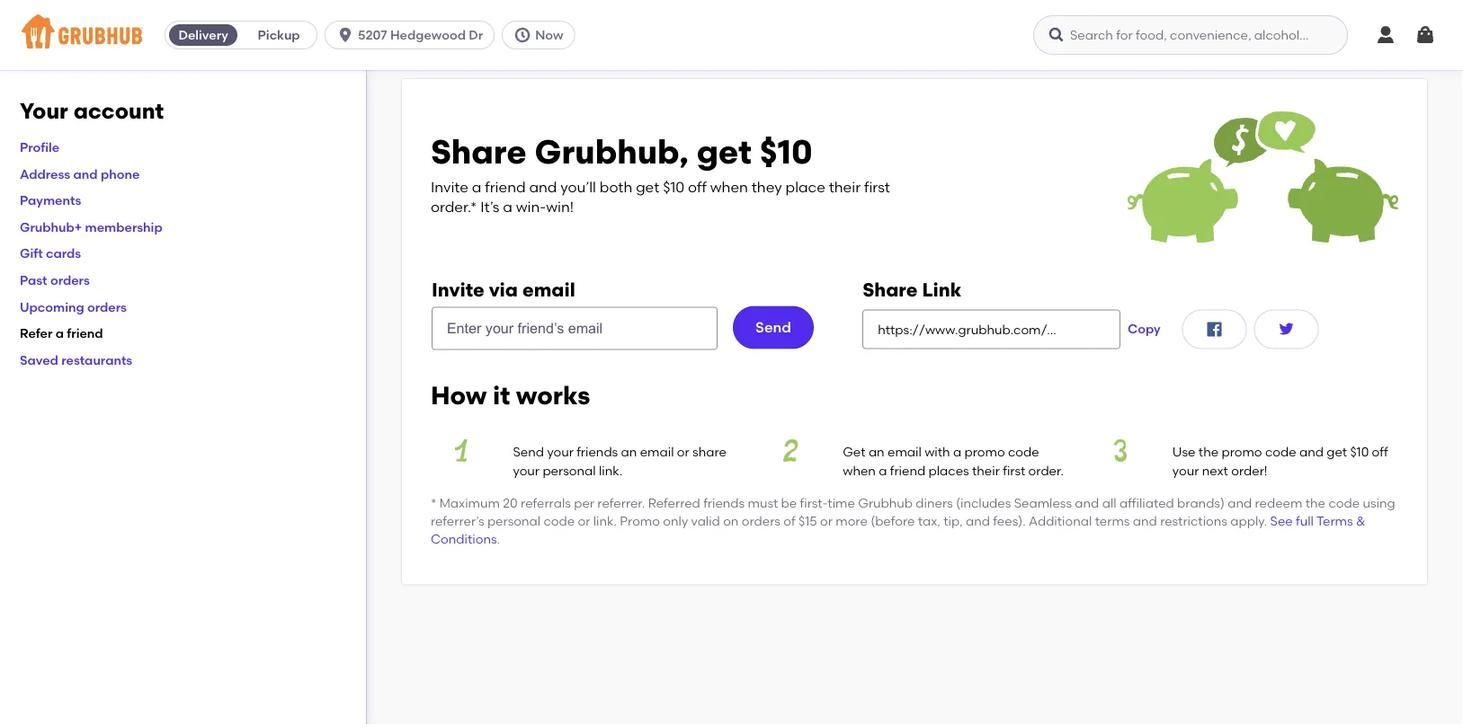 Task type: vqa. For each thing, say whether or not it's contained in the screenshot.
Premium related to Premium roast coffee with vanilla creamer and Cinnabon® flavor served hot.
no



Task type: describe. For each thing, give the bounding box(es) containing it.
friends inside "send your friends an email or share your personal link."
[[577, 445, 618, 460]]

a right "refer"
[[55, 326, 64, 341]]

referred
[[648, 496, 700, 511]]

terms
[[1317, 514, 1353, 529]]

only
[[663, 514, 688, 529]]

grubhub+
[[20, 219, 82, 235]]

account
[[73, 98, 164, 124]]

0 vertical spatial $10
[[760, 132, 813, 172]]

next
[[1202, 463, 1228, 478]]

1 vertical spatial get
[[636, 178, 659, 196]]

or inside "send your friends an email or share your personal link."
[[677, 445, 689, 460]]

address
[[20, 166, 70, 181]]

share for link
[[863, 278, 918, 301]]

order.
[[1028, 463, 1064, 478]]

.
[[497, 532, 500, 547]]

get an email with a promo code when a friend places their first order.
[[843, 445, 1064, 478]]

apply.
[[1230, 514, 1267, 529]]

upcoming orders
[[20, 299, 127, 315]]

code up terms
[[1329, 496, 1360, 511]]

upcoming orders link
[[20, 299, 127, 315]]

saved restaurants
[[20, 352, 132, 368]]

orders for upcoming orders
[[87, 299, 127, 315]]

restrictions
[[1160, 514, 1227, 529]]

svg image for now
[[514, 26, 532, 44]]

win-
[[516, 198, 546, 216]]

brands)
[[1177, 496, 1225, 511]]

$15
[[799, 514, 817, 529]]

must
[[748, 496, 778, 511]]

copy button
[[1120, 310, 1168, 349]]

email inside "send your friends an email or share your personal link."
[[640, 445, 674, 460]]

saved restaurants link
[[20, 352, 132, 368]]

refer
[[20, 326, 52, 341]]

use the promo code and get $10 off your next order!
[[1172, 445, 1388, 478]]

personal inside "send your friends an email or share your personal link."
[[543, 463, 596, 478]]

link. inside * maximum 20 referrals per referrer. referred friends must be first-time grubhub diners (includes seamless and all affiliated brands) and redeem the code using referrer's personal code or link. promo only valid on orders of $15 or more (before tax, tip, and fees). additional terms and restrictions apply.
[[593, 514, 617, 529]]

you'll
[[561, 178, 596, 196]]

now
[[535, 27, 563, 43]]

additional
[[1029, 514, 1092, 529]]

send for send your friends an email or share your personal link.
[[513, 445, 544, 460]]

how
[[431, 380, 487, 410]]

1 horizontal spatial your
[[547, 445, 574, 460]]

order.*
[[431, 198, 477, 216]]

tip,
[[944, 514, 963, 529]]

past orders link
[[20, 273, 90, 288]]

and down (includes
[[966, 514, 990, 529]]

send button
[[733, 306, 814, 349]]

terms
[[1095, 514, 1130, 529]]

*
[[431, 496, 436, 511]]

dr
[[469, 27, 483, 43]]

of
[[783, 514, 796, 529]]

see full terms & conditions link
[[431, 514, 1366, 547]]

works
[[516, 380, 590, 410]]

share
[[692, 445, 727, 460]]

invite inside share grubhub, get $10 invite a friend and you'll both get $10 off when they place their first order.* it's a win-win!
[[431, 178, 468, 196]]

share grubhub, get $10 invite a friend and you'll both get $10 off when they place their first order.* it's a win-win!
[[431, 132, 890, 216]]

copy
[[1128, 322, 1161, 337]]

refer a friend link
[[20, 326, 103, 341]]

places
[[928, 463, 969, 478]]

per
[[574, 496, 594, 511]]

pickup button
[[241, 21, 317, 49]]

link. inside "send your friends an email or share your personal link."
[[599, 463, 622, 478]]

(before
[[871, 514, 915, 529]]

upcoming
[[20, 299, 84, 315]]

profile link
[[20, 140, 59, 155]]

membership
[[85, 219, 162, 235]]

your inside use the promo code and get $10 off your next order!
[[1172, 463, 1199, 478]]

your
[[20, 98, 68, 124]]

seamless
[[1014, 496, 1072, 511]]

friend inside get an email with a promo code when a friend places their first order.
[[890, 463, 925, 478]]

it
[[493, 380, 510, 410]]

saved
[[20, 352, 58, 368]]

it's
[[480, 198, 499, 216]]

profile
[[20, 140, 59, 155]]

orders inside * maximum 20 referrals per referrer. referred friends must be first-time grubhub diners (includes seamless and all affiliated brands) and redeem the code using referrer's personal code or link. promo only valid on orders of $15 or more (before tax, tip, and fees). additional terms and restrictions apply.
[[742, 514, 780, 529]]

email for invite via email
[[522, 278, 575, 301]]

order!
[[1231, 463, 1267, 478]]

payments
[[20, 193, 81, 208]]

* maximum 20 referrals per referrer. referred friends must be first-time grubhub diners (includes seamless and all affiliated brands) and redeem the code using referrer's personal code or link. promo only valid on orders of $15 or more (before tax, tip, and fees). additional terms and restrictions apply.
[[431, 496, 1395, 529]]

2 horizontal spatial svg image
[[1204, 319, 1225, 340]]

win!
[[546, 198, 574, 216]]

first inside get an email with a promo code when a friend places their first order.
[[1003, 463, 1025, 478]]

invite via email
[[432, 278, 575, 301]]

restaurants
[[61, 352, 132, 368]]

all
[[1102, 496, 1116, 511]]

an inside "send your friends an email or share your personal link."
[[621, 445, 637, 460]]

the inside use the promo code and get $10 off your next order!
[[1199, 445, 1219, 460]]

link
[[922, 278, 962, 301]]

share for grubhub,
[[431, 132, 527, 172]]

share link
[[863, 278, 962, 301]]

payments link
[[20, 193, 81, 208]]

gift cards link
[[20, 246, 81, 261]]

valid
[[691, 514, 720, 529]]

and inside use the promo code and get $10 off your next order!
[[1299, 445, 1324, 460]]

and up "apply." at the right of page
[[1228, 496, 1252, 511]]

on
[[723, 514, 739, 529]]



Task type: locate. For each thing, give the bounding box(es) containing it.
2 an from the left
[[869, 445, 885, 460]]

fees).
[[993, 514, 1026, 529]]

code down referrals
[[544, 514, 575, 529]]

personal up per
[[543, 463, 596, 478]]

full
[[1296, 514, 1314, 529]]

they
[[752, 178, 782, 196]]

share grubhub and save image
[[1128, 108, 1398, 244]]

friends up per
[[577, 445, 618, 460]]

gift cards
[[20, 246, 81, 261]]

both
[[600, 178, 632, 196]]

your account
[[20, 98, 164, 124]]

email for get an email with a promo code when a friend places their first order.
[[888, 445, 922, 460]]

0 horizontal spatial send
[[513, 445, 544, 460]]

send for send
[[755, 319, 791, 336]]

0 vertical spatial when
[[710, 178, 748, 196]]

a up the it's
[[472, 178, 481, 196]]

1 horizontal spatial the
[[1305, 496, 1325, 511]]

1 horizontal spatial when
[[843, 463, 876, 478]]

(includes
[[956, 496, 1011, 511]]

promo up "places"
[[964, 445, 1005, 460]]

email left share
[[640, 445, 674, 460]]

svg image for 5207 hedgewood dr
[[336, 26, 354, 44]]

1 horizontal spatial email
[[640, 445, 674, 460]]

1 horizontal spatial friends
[[703, 496, 745, 511]]

0 horizontal spatial share
[[431, 132, 527, 172]]

0 horizontal spatial an
[[621, 445, 637, 460]]

0 vertical spatial send
[[755, 319, 791, 336]]

promo
[[620, 514, 660, 529]]

1 vertical spatial orders
[[87, 299, 127, 315]]

0 horizontal spatial svg image
[[336, 26, 354, 44]]

their up (includes
[[972, 463, 1000, 478]]

friends up the on
[[703, 496, 745, 511]]

friend inside share grubhub, get $10 invite a friend and you'll both get $10 off when they place their first order.* it's a win-win!
[[485, 178, 526, 196]]

send
[[755, 319, 791, 336], [513, 445, 544, 460]]

2 horizontal spatial friend
[[890, 463, 925, 478]]

0 vertical spatial share
[[431, 132, 527, 172]]

1 horizontal spatial friend
[[485, 178, 526, 196]]

1 horizontal spatial get
[[697, 132, 752, 172]]

1 vertical spatial off
[[1372, 445, 1388, 460]]

now button
[[502, 21, 582, 49]]

an right get
[[869, 445, 885, 460]]

using
[[1363, 496, 1395, 511]]

0 horizontal spatial when
[[710, 178, 748, 196]]

send inside button
[[755, 319, 791, 336]]

when left the they
[[710, 178, 748, 196]]

share up the it's
[[431, 132, 527, 172]]

your down use
[[1172, 463, 1199, 478]]

1 horizontal spatial personal
[[543, 463, 596, 478]]

a right the it's
[[503, 198, 512, 216]]

personal
[[543, 463, 596, 478], [487, 514, 541, 529]]

and up win-
[[529, 178, 557, 196]]

1 vertical spatial link.
[[593, 514, 617, 529]]

svg image left 5207
[[336, 26, 354, 44]]

0 horizontal spatial friend
[[67, 326, 103, 341]]

2 horizontal spatial or
[[820, 514, 833, 529]]

0 vertical spatial orders
[[50, 273, 90, 288]]

how it works
[[431, 380, 590, 410]]

friends inside * maximum 20 referrals per referrer. referred friends must be first-time grubhub diners (includes seamless and all affiliated brands) and redeem the code using referrer's personal code or link. promo only valid on orders of $15 or more (before tax, tip, and fees). additional terms and restrictions apply.
[[703, 496, 745, 511]]

off inside share grubhub, get $10 invite a friend and you'll both get $10 off when they place their first order.* it's a win-win!
[[688, 178, 707, 196]]

friend up saved restaurants link
[[67, 326, 103, 341]]

1 vertical spatial friends
[[703, 496, 745, 511]]

Search for food, convenience, alcohol... search field
[[1033, 15, 1348, 55]]

0 vertical spatial get
[[697, 132, 752, 172]]

hedgewood
[[390, 27, 466, 43]]

2 horizontal spatial get
[[1327, 445, 1347, 460]]

2 vertical spatial $10
[[1350, 445, 1369, 460]]

0 vertical spatial invite
[[431, 178, 468, 196]]

orders up refer a friend
[[87, 299, 127, 315]]

orders up upcoming orders link
[[50, 273, 90, 288]]

use
[[1172, 445, 1196, 460]]

see
[[1270, 514, 1293, 529]]

redeem
[[1255, 496, 1302, 511]]

email right via
[[522, 278, 575, 301]]

2 promo from the left
[[1222, 445, 1262, 460]]

refer a friend
[[20, 326, 103, 341]]

get up terms
[[1327, 445, 1347, 460]]

2 horizontal spatial your
[[1172, 463, 1199, 478]]

link. down referrer.
[[593, 514, 617, 529]]

and left all
[[1075, 496, 1099, 511]]

2 horizontal spatial $10
[[1350, 445, 1369, 460]]

1 vertical spatial $10
[[663, 178, 684, 196]]

promo inside get an email with a promo code when a friend places their first order.
[[964, 445, 1005, 460]]

share left link
[[863, 278, 918, 301]]

1 horizontal spatial off
[[1372, 445, 1388, 460]]

1 horizontal spatial promo
[[1222, 445, 1262, 460]]

and inside share grubhub, get $10 invite a friend and you'll both get $10 off when they place their first order.* it's a win-win!
[[529, 178, 557, 196]]

address and phone link
[[20, 166, 140, 181]]

20
[[503, 496, 518, 511]]

svg image inside 5207 hedgewood dr button
[[336, 26, 354, 44]]

0 horizontal spatial friends
[[577, 445, 618, 460]]

send your friends an email or share your personal link.
[[513, 445, 727, 478]]

0 horizontal spatial $10
[[663, 178, 684, 196]]

0 vertical spatial their
[[829, 178, 861, 196]]

code up order.
[[1008, 445, 1039, 460]]

their right place
[[829, 178, 861, 196]]

orders down must
[[742, 514, 780, 529]]

1 vertical spatial friend
[[67, 326, 103, 341]]

1 horizontal spatial or
[[677, 445, 689, 460]]

None text field
[[863, 310, 1120, 349]]

tax,
[[918, 514, 941, 529]]

referrer's
[[431, 514, 484, 529]]

1 horizontal spatial an
[[869, 445, 885, 460]]

time
[[828, 496, 855, 511]]

1 vertical spatial invite
[[432, 278, 485, 301]]

past orders
[[20, 273, 90, 288]]

$10 right both
[[663, 178, 684, 196]]

link. up referrer.
[[599, 463, 622, 478]]

invite left via
[[432, 278, 485, 301]]

1 vertical spatial personal
[[487, 514, 541, 529]]

$10 up place
[[760, 132, 813, 172]]

0 horizontal spatial your
[[513, 463, 540, 478]]

$10
[[760, 132, 813, 172], [663, 178, 684, 196], [1350, 445, 1369, 460]]

step 1 image
[[431, 440, 491, 462]]

email inside get an email with a promo code when a friend places their first order.
[[888, 445, 922, 460]]

a right with
[[953, 445, 961, 460]]

off left the they
[[688, 178, 707, 196]]

svg image right 'copy' button
[[1204, 319, 1225, 340]]

svg image inside now button
[[514, 26, 532, 44]]

5207
[[358, 27, 387, 43]]

1 horizontal spatial first
[[1003, 463, 1025, 478]]

code inside get an email with a promo code when a friend places their first order.
[[1008, 445, 1039, 460]]

main navigation navigation
[[0, 0, 1463, 70]]

1 vertical spatial send
[[513, 445, 544, 460]]

svg image
[[1375, 24, 1397, 46], [1414, 24, 1436, 46], [1048, 26, 1066, 44], [1276, 319, 1297, 340]]

off up using
[[1372, 445, 1388, 460]]

1 horizontal spatial svg image
[[514, 26, 532, 44]]

first inside share grubhub, get $10 invite a friend and you'll both get $10 off when they place their first order.* it's a win-win!
[[864, 178, 890, 196]]

1 vertical spatial their
[[972, 463, 1000, 478]]

code inside use the promo code and get $10 off your next order!
[[1265, 445, 1296, 460]]

1 vertical spatial when
[[843, 463, 876, 478]]

1 horizontal spatial send
[[755, 319, 791, 336]]

cards
[[46, 246, 81, 261]]

0 vertical spatial first
[[864, 178, 890, 196]]

an inside get an email with a promo code when a friend places their first order.
[[869, 445, 885, 460]]

0 horizontal spatial personal
[[487, 514, 541, 529]]

diners
[[916, 496, 953, 511]]

2 vertical spatial orders
[[742, 514, 780, 529]]

1 horizontal spatial share
[[863, 278, 918, 301]]

and up redeem at the right of page
[[1299, 445, 1324, 460]]

with
[[925, 445, 950, 460]]

delivery button
[[166, 21, 241, 49]]

0 vertical spatial link.
[[599, 463, 622, 478]]

when inside get an email with a promo code when a friend places their first order.
[[843, 463, 876, 478]]

email
[[522, 278, 575, 301], [640, 445, 674, 460], [888, 445, 922, 460]]

0 vertical spatial the
[[1199, 445, 1219, 460]]

promo inside use the promo code and get $10 off your next order!
[[1222, 445, 1262, 460]]

1 horizontal spatial $10
[[760, 132, 813, 172]]

5207 hedgewood dr
[[358, 27, 483, 43]]

the up "full" on the right bottom of page
[[1305, 496, 1325, 511]]

your
[[547, 445, 574, 460], [513, 463, 540, 478], [1172, 463, 1199, 478]]

an up referrer.
[[621, 445, 637, 460]]

share inside share grubhub, get $10 invite a friend and you'll both get $10 off when they place their first order.* it's a win-win!
[[431, 132, 527, 172]]

first left order.
[[1003, 463, 1025, 478]]

0 horizontal spatial their
[[829, 178, 861, 196]]

&
[[1356, 514, 1366, 529]]

send inside "send your friends an email or share your personal link."
[[513, 445, 544, 460]]

2 horizontal spatial email
[[888, 445, 922, 460]]

via
[[489, 278, 518, 301]]

or left share
[[677, 445, 689, 460]]

get right both
[[636, 178, 659, 196]]

1 vertical spatial first
[[1003, 463, 1025, 478]]

email left with
[[888, 445, 922, 460]]

2 vertical spatial friend
[[890, 463, 925, 478]]

grubhub
[[858, 496, 913, 511]]

see full terms & conditions
[[431, 514, 1366, 547]]

step 3 image
[[1090, 440, 1151, 462]]

$10 inside use the promo code and get $10 off your next order!
[[1350, 445, 1369, 460]]

0 horizontal spatial the
[[1199, 445, 1219, 460]]

0 horizontal spatial promo
[[964, 445, 1005, 460]]

personal inside * maximum 20 referrals per referrer. referred friends must be first-time grubhub diners (includes seamless and all affiliated brands) and redeem the code using referrer's personal code or link. promo only valid on orders of $15 or more (before tax, tip, and fees). additional terms and restrictions apply.
[[487, 514, 541, 529]]

friend up the it's
[[485, 178, 526, 196]]

2 vertical spatial get
[[1327, 445, 1347, 460]]

and down affiliated
[[1133, 514, 1157, 529]]

first right place
[[864, 178, 890, 196]]

grubhub+ membership link
[[20, 219, 162, 235]]

your up 20
[[513, 463, 540, 478]]

delivery
[[178, 27, 228, 43]]

affiliated
[[1119, 496, 1174, 511]]

0 horizontal spatial email
[[522, 278, 575, 301]]

their inside share grubhub, get $10 invite a friend and you'll both get $10 off when they place their first order.* it's a win-win!
[[829, 178, 861, 196]]

address and phone
[[20, 166, 140, 181]]

more
[[836, 514, 868, 529]]

0 vertical spatial personal
[[543, 463, 596, 478]]

grubhub,
[[535, 132, 689, 172]]

place
[[786, 178, 825, 196]]

their inside get an email with a promo code when a friend places their first order.
[[972, 463, 1000, 478]]

grubhub+ membership
[[20, 219, 162, 235]]

0 horizontal spatial get
[[636, 178, 659, 196]]

or right $15
[[820, 514, 833, 529]]

1 promo from the left
[[964, 445, 1005, 460]]

get
[[843, 445, 866, 460]]

friend down with
[[890, 463, 925, 478]]

a up the grubhub
[[879, 463, 887, 478]]

1 vertical spatial share
[[863, 278, 918, 301]]

referrals
[[521, 496, 571, 511]]

off inside use the promo code and get $10 off your next order!
[[1372, 445, 1388, 460]]

5207 hedgewood dr button
[[325, 21, 502, 49]]

when
[[710, 178, 748, 196], [843, 463, 876, 478]]

pickup
[[258, 27, 300, 43]]

0 vertical spatial off
[[688, 178, 707, 196]]

orders
[[50, 273, 90, 288], [87, 299, 127, 315], [742, 514, 780, 529]]

gift
[[20, 246, 43, 261]]

invite up order.*
[[431, 178, 468, 196]]

0 horizontal spatial off
[[688, 178, 707, 196]]

when inside share grubhub, get $10 invite a friend and you'll both get $10 off when they place their first order.* it's a win-win!
[[710, 178, 748, 196]]

personal down 20
[[487, 514, 541, 529]]

promo up order!
[[1222, 445, 1262, 460]]

when down get
[[843, 463, 876, 478]]

share
[[431, 132, 527, 172], [863, 278, 918, 301]]

Enter your friend's email email field
[[432, 307, 718, 350]]

the up next
[[1199, 445, 1219, 460]]

or down per
[[578, 514, 590, 529]]

0 vertical spatial friend
[[485, 178, 526, 196]]

be
[[781, 496, 797, 511]]

orders for past orders
[[50, 273, 90, 288]]

referrer.
[[597, 496, 645, 511]]

1 an from the left
[[621, 445, 637, 460]]

get inside use the promo code and get $10 off your next order!
[[1327, 445, 1347, 460]]

1 vertical spatial the
[[1305, 496, 1325, 511]]

first-
[[800, 496, 828, 511]]

0 horizontal spatial first
[[864, 178, 890, 196]]

1 horizontal spatial their
[[972, 463, 1000, 478]]

phone
[[101, 166, 140, 181]]

your up referrals
[[547, 445, 574, 460]]

0 vertical spatial friends
[[577, 445, 618, 460]]

svg image left now on the top of page
[[514, 26, 532, 44]]

get up the they
[[697, 132, 752, 172]]

the inside * maximum 20 referrals per referrer. referred friends must be first-time grubhub diners (includes seamless and all affiliated brands) and redeem the code using referrer's personal code or link. promo only valid on orders of $15 or more (before tax, tip, and fees). additional terms and restrictions apply.
[[1305, 496, 1325, 511]]

and left phone
[[73, 166, 98, 181]]

code up order!
[[1265, 445, 1296, 460]]

svg image
[[336, 26, 354, 44], [514, 26, 532, 44], [1204, 319, 1225, 340]]

step 2 image
[[760, 440, 821, 462]]

$10 up using
[[1350, 445, 1369, 460]]

0 horizontal spatial or
[[578, 514, 590, 529]]



